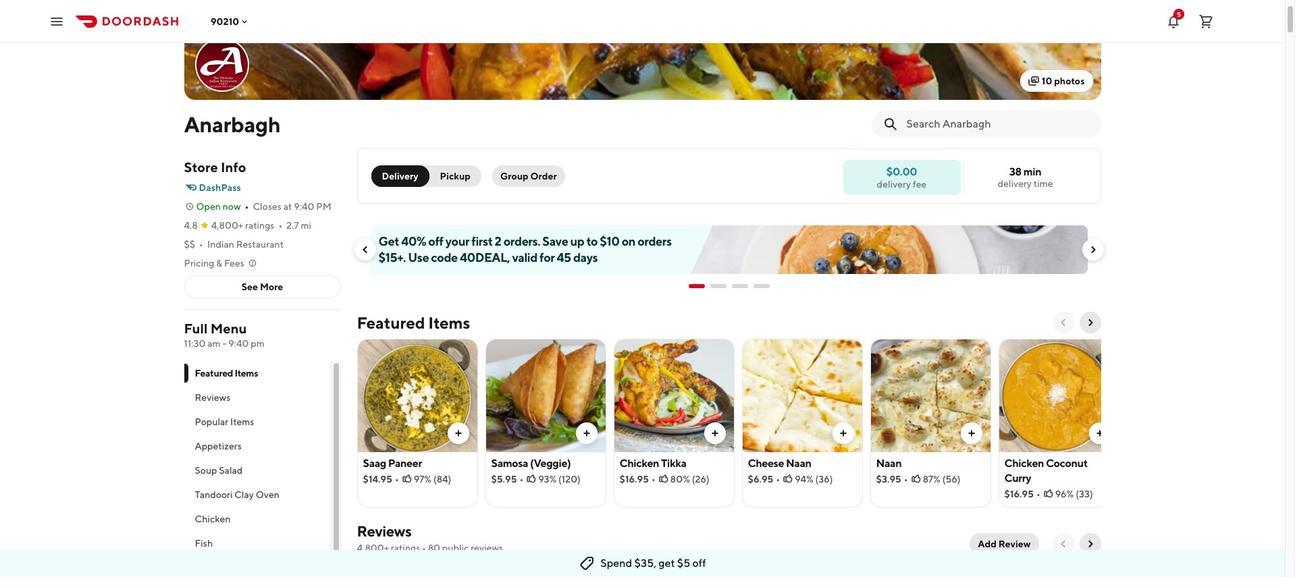 Task type: describe. For each thing, give the bounding box(es) containing it.
delivery inside $0.00 delivery fee
[[877, 179, 911, 189]]

more
[[260, 282, 283, 292]]

add review
[[978, 539, 1031, 550]]

$16.95 for chicken tikka
[[620, 474, 649, 485]]

0 vertical spatial featured items
[[357, 313, 470, 332]]

samosa (veggie) image
[[486, 339, 606, 453]]

fee
[[913, 179, 927, 189]]

4,800+ ratings •
[[211, 220, 283, 231]]

add item to cart image for tikka
[[710, 428, 720, 439]]

0 vertical spatial 4,800+
[[211, 220, 243, 231]]

spend
[[601, 557, 633, 570]]

previous button of carousel image
[[1058, 317, 1069, 328]]

full menu 11:30 am - 9:40 pm
[[184, 321, 265, 349]]

order methods option group
[[371, 166, 482, 187]]

2.7 mi
[[287, 220, 311, 231]]

oven
[[256, 490, 280, 501]]

valid
[[512, 251, 538, 265]]

chicken coconut curry
[[1005, 457, 1088, 485]]

time
[[1034, 178, 1053, 189]]

(56)
[[943, 474, 961, 485]]

$5.95
[[491, 474, 517, 485]]

38
[[1010, 166, 1022, 178]]

• right now
[[245, 201, 249, 212]]

• down saag paneer
[[395, 474, 399, 485]]

closes
[[253, 201, 282, 212]]

96% (33)
[[1056, 489, 1093, 500]]

2.7
[[287, 220, 299, 231]]

see
[[242, 282, 258, 292]]

4.8
[[184, 220, 198, 231]]

add review button
[[970, 534, 1039, 555]]

restaurant
[[236, 239, 284, 250]]

$14.95
[[363, 474, 392, 485]]

tandoori
[[195, 490, 233, 501]]

80%
[[671, 474, 690, 485]]

pm
[[316, 201, 331, 212]]

on
[[622, 234, 636, 249]]

-
[[223, 338, 227, 349]]

$6.95
[[748, 474, 774, 485]]

1 naan from the left
[[786, 457, 812, 470]]

1 vertical spatial featured items
[[195, 368, 258, 379]]

indian
[[207, 239, 234, 250]]

pricing
[[184, 258, 214, 269]]

off inside get 40% off your first 2 orders. save up to $10 on orders $15+.  use code 40deal, valid for 45 days
[[429, 234, 444, 249]]

open menu image
[[49, 13, 65, 29]]

chicken tikka image
[[614, 339, 734, 453]]

$16.95 for chicken coconut curry
[[1005, 489, 1034, 500]]

previous image
[[1058, 539, 1069, 550]]

reviews link
[[357, 523, 412, 540]]

pricing & fees
[[184, 258, 244, 269]]

• right $$
[[199, 239, 203, 250]]

reviews
[[471, 543, 503, 554]]

first
[[472, 234, 493, 249]]

reviews for reviews 4,800+ ratings • 80 public reviews
[[357, 523, 412, 540]]

add item to cart image for samosa (veggie)
[[581, 428, 592, 439]]

fees
[[224, 258, 244, 269]]

chicken coconut curry image
[[999, 339, 1119, 453]]

$35,
[[635, 557, 657, 570]]

saag paneer image
[[358, 339, 477, 453]]

clay
[[235, 490, 254, 501]]

saag paneer
[[363, 457, 422, 470]]

93% (120)
[[539, 474, 581, 485]]

open now
[[196, 201, 241, 212]]

get
[[659, 557, 675, 570]]

cheese naan
[[748, 457, 812, 470]]

90210
[[211, 16, 239, 27]]

group order button
[[492, 166, 565, 187]]

reviews for reviews
[[195, 392, 231, 403]]

$$ • indian restaurant
[[184, 239, 284, 250]]

now
[[223, 201, 241, 212]]

• down chicken tikka
[[652, 474, 656, 485]]

10
[[1042, 76, 1053, 86]]

1 horizontal spatial off
[[693, 557, 706, 570]]

add
[[978, 539, 997, 550]]

see more
[[242, 282, 283, 292]]

87%
[[923, 474, 941, 485]]

3 add item to cart image from the left
[[966, 428, 977, 439]]

10 photos
[[1042, 76, 1085, 86]]

94%
[[795, 474, 814, 485]]

mi
[[301, 220, 311, 231]]

notification bell image
[[1166, 13, 1182, 29]]

2 naan from the left
[[876, 457, 902, 470]]

delivery inside 38 min delivery time
[[998, 178, 1032, 189]]

saag
[[363, 457, 386, 470]]

(84)
[[434, 474, 452, 485]]

for
[[540, 251, 555, 265]]

orders
[[638, 234, 672, 249]]

• down cheese naan
[[776, 474, 780, 485]]

chicken for chicken tikka
[[620, 457, 659, 470]]

1 vertical spatial items
[[235, 368, 258, 379]]

open
[[196, 201, 221, 212]]

add item to cart image for cheese naan
[[838, 428, 849, 439]]

40deal,
[[460, 251, 510, 265]]

45
[[557, 251, 571, 265]]

$5
[[677, 557, 691, 570]]

96%
[[1056, 489, 1074, 500]]



Task type: locate. For each thing, give the bounding box(es) containing it.
$0.00 delivery fee
[[877, 165, 927, 189]]

items down code
[[428, 313, 470, 332]]

public
[[442, 543, 469, 554]]

chicken tikka
[[620, 457, 687, 470]]

2 add item to cart image from the left
[[838, 428, 849, 439]]

off right "$5" on the right bottom of page
[[693, 557, 706, 570]]

select promotional banner element
[[689, 274, 770, 299]]

ratings inside reviews 4,800+ ratings • 80 public reviews
[[391, 543, 420, 554]]

87% (56)
[[923, 474, 961, 485]]

1 horizontal spatial ratings
[[391, 543, 420, 554]]

save
[[543, 234, 568, 249]]

0 horizontal spatial add item to cart image
[[453, 428, 464, 439]]

featured items down use
[[357, 313, 470, 332]]

$15+.
[[379, 251, 406, 265]]

Item Search search field
[[907, 117, 1091, 132]]

4,800+ down reviews link
[[357, 543, 389, 554]]

(33)
[[1076, 489, 1093, 500]]

your
[[446, 234, 470, 249]]

reviews button
[[184, 386, 331, 410]]

off up code
[[429, 234, 444, 249]]

$$
[[184, 239, 195, 250]]

dashpass
[[199, 182, 241, 193]]

reviews
[[195, 392, 231, 403], [357, 523, 412, 540]]

delivery
[[382, 171, 419, 182]]

add item to cart image for chicken coconut curry
[[1095, 428, 1105, 439]]

reviews inside reviews 4,800+ ratings • 80 public reviews
[[357, 523, 412, 540]]

1 vertical spatial 9:40
[[228, 338, 249, 349]]

chicken for chicken coconut curry
[[1005, 457, 1044, 470]]

items down reviews button
[[230, 417, 254, 428]]

chicken inside button
[[195, 514, 231, 525]]

order
[[531, 171, 557, 182]]

soup
[[195, 465, 217, 476]]

• left 80
[[422, 543, 426, 554]]

menu
[[211, 321, 247, 336]]

1 vertical spatial $16.95
[[1005, 489, 1034, 500]]

0 horizontal spatial naan
[[786, 457, 812, 470]]

11:30
[[184, 338, 206, 349]]

• left 2.7
[[279, 220, 283, 231]]

cheese naan image
[[743, 339, 862, 453]]

chicken
[[620, 457, 659, 470], [1005, 457, 1044, 470], [195, 514, 231, 525]]

featured down am
[[195, 368, 233, 379]]

popular items
[[195, 417, 254, 428]]

Pickup radio
[[421, 166, 482, 187]]

see more button
[[185, 276, 340, 298]]

2 add item to cart image from the left
[[710, 428, 720, 439]]

• down chicken coconut curry
[[1037, 489, 1041, 500]]

featured down $15+.
[[357, 313, 425, 332]]

add item to cart image
[[581, 428, 592, 439], [838, 428, 849, 439], [1095, 428, 1105, 439]]

items up reviews button
[[235, 368, 258, 379]]

9:40
[[294, 201, 314, 212], [228, 338, 249, 349]]

$0.00
[[887, 165, 917, 178]]

0 vertical spatial featured
[[357, 313, 425, 332]]

group order
[[501, 171, 557, 182]]

$16.95
[[620, 474, 649, 485], [1005, 489, 1034, 500]]

ratings down reviews link
[[391, 543, 420, 554]]

1 horizontal spatial 4,800+
[[357, 543, 389, 554]]

add item to cart image for paneer
[[453, 428, 464, 439]]

1 vertical spatial reviews
[[357, 523, 412, 540]]

0 horizontal spatial 9:40
[[228, 338, 249, 349]]

1 horizontal spatial featured
[[357, 313, 425, 332]]

full
[[184, 321, 208, 336]]

orders.
[[504, 234, 541, 249]]

1 add item to cart image from the left
[[453, 428, 464, 439]]

(120)
[[559, 474, 581, 485]]

2 horizontal spatial add item to cart image
[[1095, 428, 1105, 439]]

0 horizontal spatial add item to cart image
[[581, 428, 592, 439]]

0 horizontal spatial featured items
[[195, 368, 258, 379]]

80
[[428, 543, 440, 554]]

pm
[[251, 338, 265, 349]]

chicken left tikka
[[620, 457, 659, 470]]

featured items down the -
[[195, 368, 258, 379]]

• inside reviews 4,800+ ratings • 80 public reviews
[[422, 543, 426, 554]]

1 delivery from the left
[[998, 178, 1032, 189]]

popular
[[195, 417, 229, 428]]

delivery down $0.00
[[877, 179, 911, 189]]

naan up $3.95
[[876, 457, 902, 470]]

0 horizontal spatial reviews
[[195, 392, 231, 403]]

featured inside featured items heading
[[357, 313, 425, 332]]

samosa (veggie)
[[491, 457, 571, 470]]

review
[[999, 539, 1031, 550]]

ratings up the restaurant
[[245, 220, 275, 231]]

to
[[587, 234, 598, 249]]

1 horizontal spatial featured items
[[357, 313, 470, 332]]

2 delivery from the left
[[877, 179, 911, 189]]

delivery left time
[[998, 178, 1032, 189]]

0 horizontal spatial chicken
[[195, 514, 231, 525]]

1 horizontal spatial add item to cart image
[[710, 428, 720, 439]]

4,800+ down now
[[211, 220, 243, 231]]

am
[[208, 338, 221, 349]]

38 min delivery time
[[998, 166, 1053, 189]]

1 horizontal spatial 9:40
[[294, 201, 314, 212]]

2 horizontal spatial add item to cart image
[[966, 428, 977, 439]]

0 items, open order cart image
[[1198, 13, 1215, 29]]

reviews 4,800+ ratings • 80 public reviews
[[357, 523, 503, 554]]

next image
[[1085, 539, 1096, 550]]

spend $35, get $5 off
[[601, 557, 706, 570]]

0 vertical spatial ratings
[[245, 220, 275, 231]]

anarbagh image
[[184, 0, 1101, 100], [196, 39, 248, 91]]

delivery
[[998, 178, 1032, 189], [877, 179, 911, 189]]

0 horizontal spatial ratings
[[245, 220, 275, 231]]

9:40 right at
[[294, 201, 314, 212]]

days
[[573, 251, 598, 265]]

chicken inside chicken coconut curry
[[1005, 457, 1044, 470]]

4,800+ inside reviews 4,800+ ratings • 80 public reviews
[[357, 543, 389, 554]]

1 vertical spatial featured
[[195, 368, 233, 379]]

fish button
[[184, 532, 331, 556]]

0 horizontal spatial 4,800+
[[211, 220, 243, 231]]

90210 button
[[211, 16, 250, 27]]

reviews up the popular
[[195, 392, 231, 403]]

popular items button
[[184, 410, 331, 434]]

3 add item to cart image from the left
[[1095, 428, 1105, 439]]

items inside heading
[[428, 313, 470, 332]]

$16.95 down chicken tikka
[[620, 474, 649, 485]]

anarbagh
[[184, 111, 281, 137]]

9:40 right the -
[[228, 338, 249, 349]]

&
[[216, 258, 222, 269]]

40%
[[401, 234, 426, 249]]

next button of carousel image
[[1088, 245, 1099, 255]]

(36)
[[816, 474, 833, 485]]

2 horizontal spatial chicken
[[1005, 457, 1044, 470]]

1 horizontal spatial add item to cart image
[[838, 428, 849, 439]]

(26)
[[692, 474, 710, 485]]

0 vertical spatial $16.95
[[620, 474, 649, 485]]

naan up 94%
[[786, 457, 812, 470]]

• right $3.95
[[904, 474, 908, 485]]

reviews inside button
[[195, 392, 231, 403]]

4,800+
[[211, 220, 243, 231], [357, 543, 389, 554]]

0 vertical spatial 9:40
[[294, 201, 314, 212]]

0 vertical spatial off
[[429, 234, 444, 249]]

reviews down $14.95
[[357, 523, 412, 540]]

0 horizontal spatial off
[[429, 234, 444, 249]]

0 horizontal spatial featured
[[195, 368, 233, 379]]

• right the $5.95 at bottom left
[[520, 474, 524, 485]]

5
[[1177, 10, 1182, 18]]

featured
[[357, 313, 425, 332], [195, 368, 233, 379]]

1 vertical spatial off
[[693, 557, 706, 570]]

$3.95
[[876, 474, 902, 485]]

97%
[[414, 474, 432, 485]]

previous button of carousel image
[[360, 245, 371, 255]]

94% (36)
[[795, 474, 833, 485]]

store info
[[184, 159, 246, 175]]

paneer
[[388, 457, 422, 470]]

Delivery radio
[[371, 166, 429, 187]]

pickup
[[440, 171, 471, 182]]

info
[[221, 159, 246, 175]]

1 vertical spatial 4,800+
[[357, 543, 389, 554]]

0 horizontal spatial delivery
[[877, 179, 911, 189]]

• closes at 9:40 pm
[[245, 201, 331, 212]]

0 vertical spatial items
[[428, 313, 470, 332]]

cheese
[[748, 457, 784, 470]]

97% (84)
[[414, 474, 452, 485]]

2
[[495, 234, 502, 249]]

1 horizontal spatial chicken
[[620, 457, 659, 470]]

$10
[[600, 234, 620, 249]]

2 vertical spatial items
[[230, 417, 254, 428]]

samosa
[[491, 457, 528, 470]]

chicken up curry
[[1005, 457, 1044, 470]]

1 horizontal spatial delivery
[[998, 178, 1032, 189]]

1 horizontal spatial reviews
[[357, 523, 412, 540]]

1 horizontal spatial $16.95
[[1005, 489, 1034, 500]]

soup salad button
[[184, 459, 331, 483]]

soup salad
[[195, 465, 243, 476]]

$16.95 down curry
[[1005, 489, 1034, 500]]

coconut
[[1046, 457, 1088, 470]]

1 add item to cart image from the left
[[581, 428, 592, 439]]

pricing & fees button
[[184, 257, 258, 270]]

min
[[1024, 166, 1042, 178]]

chicken down tandoori
[[195, 514, 231, 525]]

80% (26)
[[671, 474, 710, 485]]

•
[[245, 201, 249, 212], [279, 220, 283, 231], [199, 239, 203, 250], [395, 474, 399, 485], [520, 474, 524, 485], [652, 474, 656, 485], [776, 474, 780, 485], [904, 474, 908, 485], [1037, 489, 1041, 500], [422, 543, 426, 554]]

featured items
[[357, 313, 470, 332], [195, 368, 258, 379]]

9:40 inside full menu 11:30 am - 9:40 pm
[[228, 338, 249, 349]]

next button of carousel image
[[1085, 317, 1096, 328]]

0 vertical spatial reviews
[[195, 392, 231, 403]]

curry
[[1005, 472, 1032, 485]]

add item to cart image
[[453, 428, 464, 439], [710, 428, 720, 439], [966, 428, 977, 439]]

0 horizontal spatial $16.95
[[620, 474, 649, 485]]

1 vertical spatial ratings
[[391, 543, 420, 554]]

1 horizontal spatial naan
[[876, 457, 902, 470]]

chicken button
[[184, 507, 331, 532]]

salad
[[219, 465, 243, 476]]

featured items heading
[[357, 312, 470, 334]]

naan image
[[871, 339, 991, 453]]

10 photos button
[[1021, 70, 1093, 92]]

fish
[[195, 538, 213, 549]]

items inside button
[[230, 417, 254, 428]]

get
[[379, 234, 399, 249]]



Task type: vqa. For each thing, say whether or not it's contained in the screenshot.


